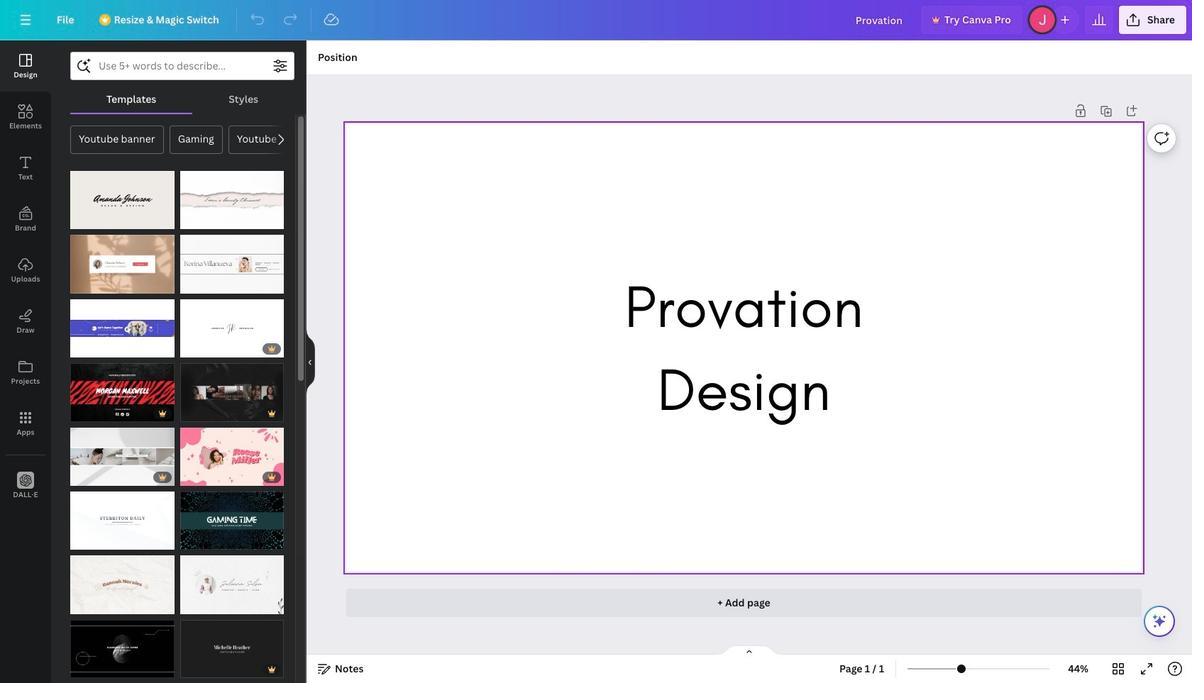 Task type: describe. For each thing, give the bounding box(es) containing it.
neutral simple minimalist lifestyle blogger youtube channel art group
[[70, 235, 174, 294]]

black and white elegant youtube channel art group
[[180, 612, 284, 679]]

black and white simple minimalist futuristic gaming youtube banner image
[[70, 620, 174, 679]]

side panel tab list
[[0, 40, 51, 512]]

beige gray clean aesthetic photo collage youtube banner group
[[70, 428, 174, 486]]

beige gray clean aesthetic photo collage youtube banner image
[[70, 428, 174, 486]]

modern gaming cover youtube channel art image
[[180, 492, 284, 550]]

canva assistant image
[[1151, 613, 1168, 630]]

white beige minimalist fashion youtube channel art image
[[180, 556, 284, 615]]

Use 5+ words to describe... search field
[[99, 53, 266, 80]]

Zoom button
[[1056, 658, 1102, 681]]

show pages image
[[716, 645, 784, 657]]

black minimalist photo collage makeup blog youtube banner group
[[180, 364, 284, 422]]

brown and cream aesthetic paper beauty youtube channel art group
[[70, 556, 174, 615]]

black minimalist photo collage makeup blog youtube banner image
[[180, 364, 284, 422]]

pink fun background youtube banner image
[[180, 428, 284, 486]]

hide image
[[306, 328, 315, 396]]

white name youtube channel art image
[[180, 299, 284, 358]]

white grey dark blue light professional general news youtube banner image
[[70, 492, 174, 550]]

white name youtube channel art group
[[180, 299, 284, 358]]

white minimalist skincare review vlogger youtube banner image
[[180, 235, 284, 294]]

pink fun background youtube banner group
[[180, 428, 284, 486]]



Task type: vqa. For each thing, say whether or not it's contained in the screenshot.
Create a design
no



Task type: locate. For each thing, give the bounding box(es) containing it.
feminine torn paper name youtube channel art image
[[180, 171, 284, 230]]

black and ivory modern name youtube channel art image
[[70, 171, 174, 230]]

white beige minimalist fashion youtube channel art group
[[180, 556, 284, 615]]

black and red frame morgan maxwell upload everyday youtube channel art image
[[70, 364, 174, 422]]

blue modern dance channel youtube banner image
[[70, 299, 174, 358]]

neutral simple minimalist lifestyle blogger youtube channel art image
[[70, 235, 174, 294]]

main menu bar
[[0, 0, 1193, 40]]

black and white elegant youtube channel art image
[[180, 620, 284, 679]]

black and ivory modern name youtube channel art group
[[70, 171, 174, 230]]

blue modern dance channel youtube banner group
[[70, 299, 174, 358]]

white grey dark blue light professional general news youtube banner group
[[70, 492, 174, 550]]

Design title text field
[[845, 6, 916, 34]]

black and red frame morgan maxwell upload everyday youtube channel art group
[[70, 364, 174, 422]]

black and white simple minimalist futuristic gaming youtube banner group
[[70, 612, 174, 679]]



